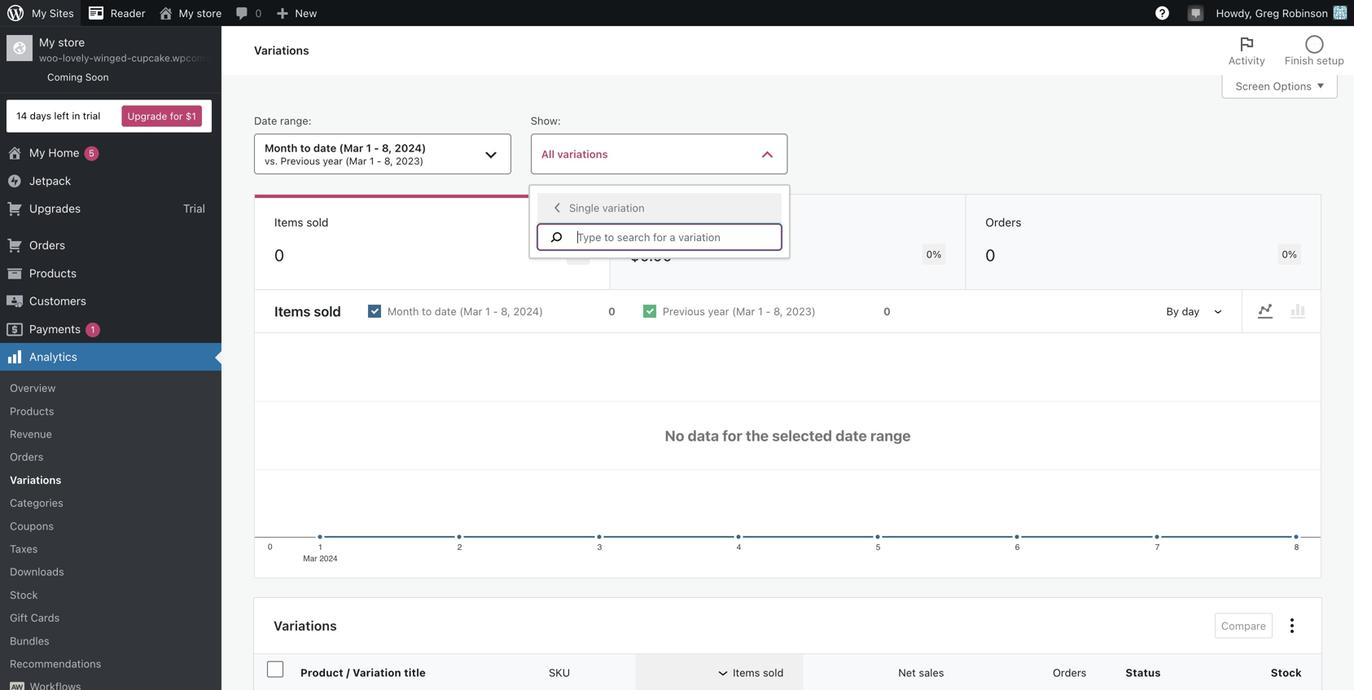 Task type: describe. For each thing, give the bounding box(es) containing it.
14 days left in trial
[[16, 110, 100, 122]]

$0.00
[[630, 245, 673, 265]]

2 orders link from the top
[[0, 445, 222, 468]]

performance indicators menu
[[254, 194, 1322, 290]]

sales inside net sales "button"
[[919, 666, 945, 679]]

my sites link
[[0, 0, 81, 26]]

payments 1
[[29, 322, 95, 335]]

main menu navigation
[[0, 26, 262, 690]]

payments
[[29, 322, 81, 335]]

single
[[570, 202, 600, 214]]

downloads
[[10, 566, 64, 578]]

product
[[301, 666, 344, 679]]

to for month to date (mar 1 - 8, 2024)
[[422, 305, 432, 318]]

bundles
[[10, 635, 49, 647]]

single variation button
[[538, 193, 782, 222]]

bundles link
[[0, 629, 222, 652]]

to for month to date (mar 1 - 8, 2024) vs. previous year (mar 1 - 8, 2023)
[[300, 142, 311, 154]]

date for month to date (mar 1 - 8, 2024)
[[435, 305, 457, 318]]

greg
[[1256, 7, 1280, 19]]

upgrades
[[29, 202, 81, 215]]

revenue
[[10, 428, 52, 440]]

reader
[[111, 7, 146, 19]]

product / variation title
[[301, 666, 426, 679]]

all variations button
[[531, 134, 788, 175]]

setup
[[1317, 54, 1345, 66]]

/
[[347, 666, 350, 679]]

0% for sales
[[927, 249, 942, 260]]

1 orders link from the top
[[0, 232, 222, 259]]

items sold button
[[691, 658, 804, 687]]

1 vertical spatial previous
[[663, 305, 706, 318]]

tab list containing activity
[[1220, 26, 1355, 75]]

status
[[1126, 666, 1162, 679]]

0% for sold
[[571, 249, 586, 260]]

my for my home 5
[[29, 146, 45, 159]]

my store woo-lovely-winged-cupcake.wpcomstaging.com coming soon
[[39, 35, 262, 83]]

variations
[[558, 148, 608, 160]]

all
[[542, 148, 555, 160]]

screen options button
[[1223, 74, 1339, 99]]

previous year (mar 1 - 8, 2023)
[[663, 305, 816, 318]]

my for my store
[[179, 7, 194, 19]]

3 0% from the left
[[1283, 249, 1298, 260]]

trial
[[183, 202, 205, 215]]

in
[[72, 110, 80, 122]]

stock link
[[0, 583, 222, 606]]

upgrade for $1 button
[[122, 106, 202, 127]]

automatewoo element
[[10, 682, 25, 690]]

orders inside 'button'
[[1054, 666, 1087, 679]]

sales inside performance indicators menu
[[652, 216, 679, 229]]

stock inside "link"
[[10, 589, 38, 601]]

new
[[295, 7, 317, 19]]

my store
[[179, 7, 222, 19]]

coming
[[47, 71, 83, 83]]

customers link
[[0, 287, 222, 315]]

5
[[89, 148, 94, 159]]

net sales inside performance indicators menu
[[630, 216, 679, 229]]

month for month to date (mar 1 - 8, 2024) vs. previous year (mar 1 - 8, 2023)
[[265, 142, 298, 154]]

date
[[254, 114, 277, 127]]

gift cards
[[10, 612, 60, 624]]

gift cards link
[[0, 606, 222, 629]]

downloads link
[[0, 560, 222, 583]]

cupcake.wpcomstaging.com
[[131, 52, 262, 64]]

orders button
[[1011, 658, 1107, 687]]

2 : from the left
[[558, 114, 561, 127]]

finish setup
[[1286, 54, 1345, 66]]

my home 5
[[29, 146, 94, 159]]

lovely-
[[63, 52, 94, 64]]

all variations
[[542, 148, 608, 160]]

activity button
[[1220, 26, 1276, 75]]

store for my store woo-lovely-winged-cupcake.wpcomstaging.com coming soon
[[58, 35, 85, 49]]

howdy,
[[1217, 7, 1253, 19]]

upgrade for $1
[[128, 110, 196, 122]]

date range :
[[254, 114, 312, 127]]

home
[[48, 146, 79, 159]]

screen options
[[1237, 80, 1313, 92]]

soon
[[85, 71, 109, 83]]

bar chart image
[[1289, 302, 1309, 321]]

net inside "button"
[[899, 666, 916, 679]]

sku button
[[539, 658, 600, 687]]

jetpack link
[[0, 167, 222, 195]]

compare
[[1222, 620, 1267, 632]]

month to date (mar 1 - 8, 2024)
[[388, 305, 543, 318]]

categories link
[[0, 491, 222, 514]]

range
[[280, 114, 308, 127]]

line chart image
[[1256, 302, 1276, 321]]

0 inside toolbar navigation
[[255, 7, 262, 19]]

for
[[170, 110, 183, 122]]

finish setup button
[[1276, 26, 1355, 75]]

my for my store woo-lovely-winged-cupcake.wpcomstaging.com coming soon
[[39, 35, 55, 49]]

days
[[30, 110, 51, 122]]

choose which values to display image
[[1283, 616, 1303, 636]]

single variation
[[570, 202, 645, 214]]

orders inside performance indicators menu
[[986, 216, 1022, 229]]

net sales button
[[857, 658, 964, 687]]

year inside the month to date (mar 1 - 8, 2024) vs. previous year (mar 1 - 8, 2023)
[[323, 155, 343, 167]]

woo-
[[39, 52, 63, 64]]

cards
[[31, 612, 60, 624]]

vs.
[[265, 155, 278, 167]]

net sales inside "button"
[[899, 666, 945, 679]]

recommendations
[[10, 658, 101, 670]]

taxes
[[10, 543, 38, 555]]

variations link
[[0, 468, 222, 491]]

variation
[[603, 202, 645, 214]]



Task type: vqa. For each thing, say whether or not it's contained in the screenshot.
the Gross sales
no



Task type: locate. For each thing, give the bounding box(es) containing it.
net
[[630, 216, 649, 229], [899, 666, 916, 679]]

stock up "gift"
[[10, 589, 38, 601]]

0 horizontal spatial 2023)
[[396, 155, 424, 167]]

coupons
[[10, 520, 54, 532]]

customers
[[29, 294, 86, 308]]

show :
[[531, 114, 561, 127]]

toolbar navigation
[[0, 0, 1355, 29]]

0 horizontal spatial 0%
[[571, 249, 586, 260]]

store up lovely-
[[58, 35, 85, 49]]

1 vertical spatial year
[[708, 305, 730, 318]]

options
[[1274, 80, 1313, 92]]

variations up the categories
[[10, 474, 61, 486]]

0 vertical spatial to
[[300, 142, 311, 154]]

14
[[16, 110, 27, 122]]

store
[[197, 7, 222, 19], [58, 35, 85, 49]]

1 vertical spatial variations
[[10, 474, 61, 486]]

2024) for month to date (mar 1 - 8, 2024)
[[514, 305, 543, 318]]

variations up product in the left bottom of the page
[[274, 618, 337, 634]]

sku
[[549, 666, 571, 679]]

1 vertical spatial products link
[[0, 400, 222, 423]]

menu bar
[[1243, 297, 1322, 326]]

1 0% from the left
[[571, 249, 586, 260]]

analytics link
[[0, 343, 222, 371]]

sold
[[307, 216, 329, 229], [314, 303, 341, 319], [763, 666, 784, 679]]

robinson
[[1283, 7, 1329, 19]]

my up the cupcake.wpcomstaging.com
[[179, 7, 194, 19]]

store inside toolbar navigation
[[197, 7, 222, 19]]

2024) inside the month to date (mar 1 - 8, 2024) vs. previous year (mar 1 - 8, 2023)
[[395, 142, 426, 154]]

overview link
[[0, 377, 222, 400]]

Type to search for a variation text field
[[568, 227, 780, 247]]

1 horizontal spatial :
[[558, 114, 561, 127]]

sold inside performance indicators menu
[[307, 216, 329, 229]]

1 vertical spatial 2024)
[[514, 305, 543, 318]]

0 vertical spatial net
[[630, 216, 649, 229]]

0 horizontal spatial month
[[265, 142, 298, 154]]

0 vertical spatial store
[[197, 7, 222, 19]]

1 horizontal spatial to
[[422, 305, 432, 318]]

my up woo-
[[39, 35, 55, 49]]

coupons link
[[0, 514, 222, 537]]

month to date (mar 1 - 8, 2024) vs. previous year (mar 1 - 8, 2023)
[[265, 142, 426, 167]]

1 horizontal spatial month
[[388, 305, 419, 318]]

0 horizontal spatial date
[[314, 142, 337, 154]]

items sold
[[275, 216, 329, 229], [275, 303, 341, 319], [733, 666, 784, 679]]

0 vertical spatial orders link
[[0, 232, 222, 259]]

1 vertical spatial 2023)
[[786, 305, 816, 318]]

1 horizontal spatial 2023)
[[786, 305, 816, 318]]

to inside the month to date (mar 1 - 8, 2024) vs. previous year (mar 1 - 8, 2023)
[[300, 142, 311, 154]]

my left home
[[29, 146, 45, 159]]

analytics
[[29, 350, 77, 363]]

store inside my store woo-lovely-winged-cupcake.wpcomstaging.com coming soon
[[58, 35, 85, 49]]

to
[[300, 142, 311, 154], [422, 305, 432, 318]]

1 : from the left
[[308, 114, 312, 127]]

2 horizontal spatial 0%
[[1283, 249, 1298, 260]]

variation
[[353, 666, 402, 679]]

2024)
[[395, 142, 426, 154], [514, 305, 543, 318]]

previous down $0.00
[[663, 305, 706, 318]]

left
[[54, 110, 69, 122]]

howdy, greg robinson
[[1217, 7, 1329, 19]]

products up customers
[[29, 266, 77, 280]]

my inside my store woo-lovely-winged-cupcake.wpcomstaging.com coming soon
[[39, 35, 55, 49]]

1 vertical spatial products
[[10, 405, 54, 417]]

notification image
[[1190, 6, 1203, 19]]

0 vertical spatial 2023)
[[396, 155, 424, 167]]

store left 0 link
[[197, 7, 222, 19]]

0 horizontal spatial net
[[630, 216, 649, 229]]

1 horizontal spatial year
[[708, 305, 730, 318]]

2 vertical spatial items sold
[[733, 666, 784, 679]]

$1
[[186, 110, 196, 122]]

0 vertical spatial sales
[[652, 216, 679, 229]]

1 vertical spatial store
[[58, 35, 85, 49]]

1 horizontal spatial sales
[[919, 666, 945, 679]]

stock down choose which values to display icon
[[1272, 666, 1303, 679]]

0 vertical spatial date
[[314, 142, 337, 154]]

1 vertical spatial net sales
[[899, 666, 945, 679]]

0 vertical spatial variations
[[254, 44, 309, 57]]

month inside the month to date (mar 1 - 8, 2024) vs. previous year (mar 1 - 8, 2023)
[[265, 142, 298, 154]]

revenue link
[[0, 423, 222, 445]]

title
[[404, 666, 426, 679]]

orders link
[[0, 232, 222, 259], [0, 445, 222, 468]]

0 horizontal spatial sales
[[652, 216, 679, 229]]

0 horizontal spatial previous
[[281, 155, 320, 167]]

sold inside button
[[763, 666, 784, 679]]

stock
[[10, 589, 38, 601], [1272, 666, 1303, 679]]

0 horizontal spatial net sales
[[630, 216, 679, 229]]

(mar
[[339, 142, 364, 154], [346, 155, 367, 167], [460, 305, 483, 318], [733, 305, 756, 318]]

0 vertical spatial month
[[265, 142, 298, 154]]

1 vertical spatial sales
[[919, 666, 945, 679]]

net sales
[[630, 216, 679, 229], [899, 666, 945, 679]]

overview
[[10, 382, 56, 394]]

month for month to date (mar 1 - 8, 2024)
[[388, 305, 419, 318]]

1 vertical spatial items sold
[[275, 303, 341, 319]]

products down overview
[[10, 405, 54, 417]]

categories
[[10, 497, 63, 509]]

previous
[[281, 155, 320, 167], [663, 305, 706, 318]]

2 vertical spatial items
[[733, 666, 761, 679]]

0 horizontal spatial 2024)
[[395, 142, 426, 154]]

tab list
[[1220, 26, 1355, 75]]

store for my store
[[197, 7, 222, 19]]

finish
[[1286, 54, 1315, 66]]

0 horizontal spatial :
[[308, 114, 312, 127]]

my left sites
[[32, 7, 47, 19]]

trial
[[83, 110, 100, 122]]

1 horizontal spatial net sales
[[899, 666, 945, 679]]

items sold inside performance indicators menu
[[275, 216, 329, 229]]

items sold inside button
[[733, 666, 784, 679]]

0 link
[[228, 0, 268, 26]]

1 horizontal spatial net
[[899, 666, 916, 679]]

1 vertical spatial net
[[899, 666, 916, 679]]

2 vertical spatial variations
[[274, 618, 337, 634]]

: right date
[[308, 114, 312, 127]]

1 inside "payments 1"
[[91, 324, 95, 335]]

:
[[308, 114, 312, 127], [558, 114, 561, 127]]

2 products link from the top
[[0, 400, 222, 423]]

1 vertical spatial sold
[[314, 303, 341, 319]]

my sites
[[32, 7, 74, 19]]

2023) inside the month to date (mar 1 - 8, 2024) vs. previous year (mar 1 - 8, 2023)
[[396, 155, 424, 167]]

products link up customers
[[0, 259, 222, 287]]

1 vertical spatial stock
[[1272, 666, 1303, 679]]

orders link up categories link
[[0, 445, 222, 468]]

items inside button
[[733, 666, 761, 679]]

1 horizontal spatial stock
[[1272, 666, 1303, 679]]

1 vertical spatial date
[[435, 305, 457, 318]]

gift
[[10, 612, 28, 624]]

reader link
[[81, 0, 152, 26]]

0 vertical spatial 2024)
[[395, 142, 426, 154]]

my for my sites
[[32, 7, 47, 19]]

compare button
[[1216, 613, 1274, 639]]

0 vertical spatial net sales
[[630, 216, 679, 229]]

net inside performance indicators menu
[[630, 216, 649, 229]]

0
[[255, 7, 262, 19], [275, 245, 284, 265], [986, 245, 996, 265], [609, 305, 616, 318], [884, 305, 891, 318]]

new link
[[268, 0, 324, 26]]

products link down analytics link
[[0, 400, 222, 423]]

1 horizontal spatial previous
[[663, 305, 706, 318]]

0 vertical spatial products
[[29, 266, 77, 280]]

orders
[[986, 216, 1022, 229], [29, 238, 65, 252], [10, 451, 43, 463], [1054, 666, 1087, 679]]

-
[[374, 142, 379, 154], [377, 155, 382, 167], [493, 305, 498, 318], [766, 305, 771, 318]]

orders link up 'customers' link
[[0, 232, 222, 259]]

0 vertical spatial items sold
[[275, 216, 329, 229]]

1 horizontal spatial 2024)
[[514, 305, 543, 318]]

0 horizontal spatial year
[[323, 155, 343, 167]]

0 horizontal spatial to
[[300, 142, 311, 154]]

1 products link from the top
[[0, 259, 222, 287]]

1 horizontal spatial 0%
[[927, 249, 942, 260]]

0 vertical spatial previous
[[281, 155, 320, 167]]

items inside performance indicators menu
[[275, 216, 304, 229]]

0 horizontal spatial store
[[58, 35, 85, 49]]

0 vertical spatial year
[[323, 155, 343, 167]]

taxes link
[[0, 537, 222, 560]]

activity
[[1229, 54, 1266, 66]]

items
[[275, 216, 304, 229], [275, 303, 311, 319], [733, 666, 761, 679]]

previous right vs.
[[281, 155, 320, 167]]

0%
[[571, 249, 586, 260], [927, 249, 942, 260], [1283, 249, 1298, 260]]

date
[[314, 142, 337, 154], [435, 305, 457, 318]]

date inside the month to date (mar 1 - 8, 2024) vs. previous year (mar 1 - 8, 2023)
[[314, 142, 337, 154]]

show
[[531, 114, 558, 127]]

2023)
[[396, 155, 424, 167], [786, 305, 816, 318]]

1 horizontal spatial store
[[197, 7, 222, 19]]

None checkbox
[[354, 291, 630, 332], [630, 291, 905, 332], [354, 291, 630, 332], [630, 291, 905, 332]]

0 vertical spatial sold
[[307, 216, 329, 229]]

previous inside the month to date (mar 1 - 8, 2024) vs. previous year (mar 1 - 8, 2023)
[[281, 155, 320, 167]]

variations
[[254, 44, 309, 57], [10, 474, 61, 486], [274, 618, 337, 634]]

my store link
[[152, 0, 228, 26]]

variations inside main menu navigation
[[10, 474, 61, 486]]

: up all variations in the left top of the page
[[558, 114, 561, 127]]

1 vertical spatial orders link
[[0, 445, 222, 468]]

date for month to date (mar 1 - 8, 2024) vs. previous year (mar 1 - 8, 2023)
[[314, 142, 337, 154]]

0 vertical spatial items
[[275, 216, 304, 229]]

1 vertical spatial to
[[422, 305, 432, 318]]

2024) for month to date (mar 1 - 8, 2024) vs. previous year (mar 1 - 8, 2023)
[[395, 142, 426, 154]]

winged-
[[94, 52, 131, 64]]

screen
[[1237, 80, 1271, 92]]

Select All checkbox
[[267, 661, 284, 678]]

1 vertical spatial month
[[388, 305, 419, 318]]

2 0% from the left
[[927, 249, 942, 260]]

0 horizontal spatial stock
[[10, 589, 38, 601]]

sites
[[50, 7, 74, 19]]

0 vertical spatial products link
[[0, 259, 222, 287]]

1
[[366, 142, 372, 154], [370, 155, 374, 167], [486, 305, 491, 318], [758, 305, 763, 318], [91, 324, 95, 335]]

variations down new link
[[254, 44, 309, 57]]

my
[[32, 7, 47, 19], [179, 7, 194, 19], [39, 35, 55, 49], [29, 146, 45, 159]]

1 horizontal spatial date
[[435, 305, 457, 318]]

jetpack
[[29, 174, 71, 187]]

upgrade
[[128, 110, 167, 122]]

1 vertical spatial items
[[275, 303, 311, 319]]

2 vertical spatial sold
[[763, 666, 784, 679]]

0 vertical spatial stock
[[10, 589, 38, 601]]



